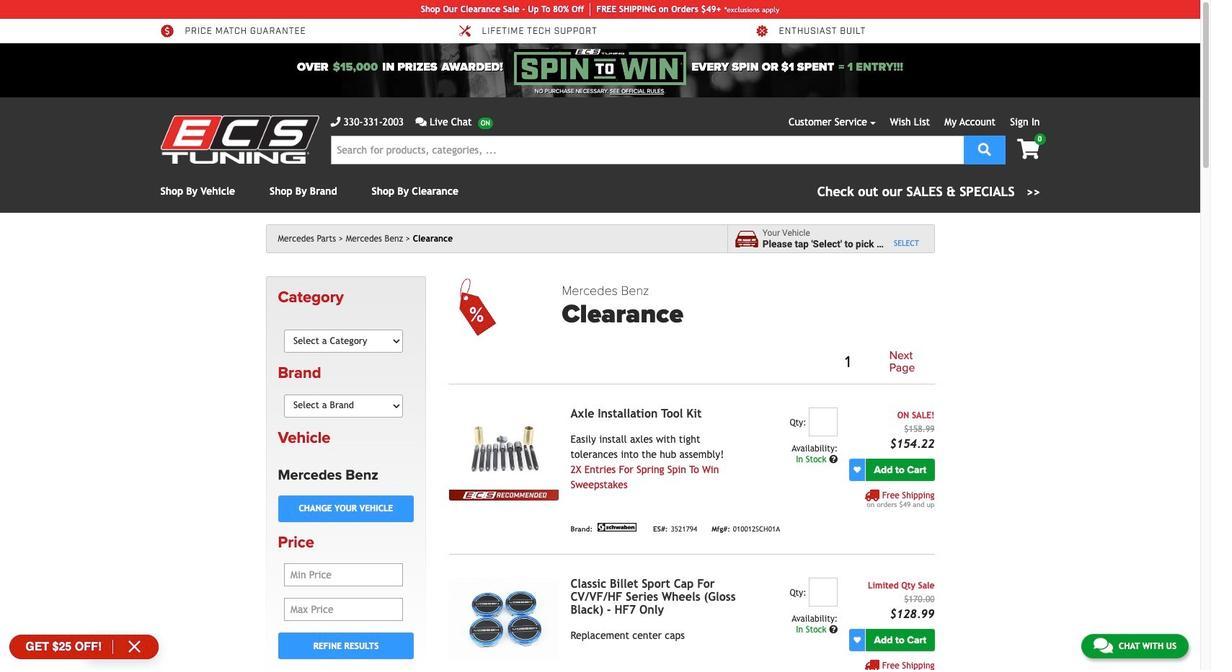Task type: describe. For each thing, give the bounding box(es) containing it.
ecs tuning recommends this product. image
[[450, 490, 559, 501]]

Min Price number field
[[284, 563, 403, 587]]

es#3521794 - 010012sch01a - axle installation tool kit - easily install axles with tight tolerances into the hub assembly! - schwaben - audi bmw volkswagen mercedes benz mini porsche image
[[450, 407, 559, 490]]

es#4509012 - cap-bsc-lg-cl-bl - classic billet sport cap for cv/vf/hf series wheels (gloss black) - hf7 only - replacement center caps - vossen - audi bmw volkswagen mercedes benz mini image
[[450, 578, 559, 660]]



Task type: locate. For each thing, give the bounding box(es) containing it.
None number field
[[809, 407, 838, 436], [809, 578, 838, 607], [809, 407, 838, 436], [809, 578, 838, 607]]

schwaben - corporate logo image
[[596, 523, 639, 532]]

shopping cart image
[[1018, 139, 1040, 159]]

0 vertical spatial comments image
[[416, 117, 427, 127]]

0 horizontal spatial comments image
[[416, 117, 427, 127]]

ecs tuning 'spin to win' contest logo image
[[515, 49, 686, 85]]

question circle image
[[830, 455, 838, 464]]

0 vertical spatial add to wish list image
[[854, 466, 861, 473]]

phone image
[[331, 117, 341, 127]]

comments image
[[416, 117, 427, 127], [1094, 637, 1114, 654]]

1 vertical spatial add to wish list image
[[854, 636, 861, 644]]

question circle image
[[830, 625, 838, 634]]

1 horizontal spatial comments image
[[1094, 637, 1114, 654]]

ecs tuning image
[[160, 115, 319, 164]]

add to wish list image
[[854, 466, 861, 473], [854, 636, 861, 644]]

1 vertical spatial comments image
[[1094, 637, 1114, 654]]

1 add to wish list image from the top
[[854, 466, 861, 473]]

2 add to wish list image from the top
[[854, 636, 861, 644]]

Max Price number field
[[284, 598, 403, 621]]

paginated product list navigation navigation
[[562, 347, 935, 378]]

Search text field
[[331, 136, 964, 164]]

search image
[[979, 142, 992, 155]]



Task type: vqa. For each thing, say whether or not it's contained in the screenshot.
Cart related to $14.99
no



